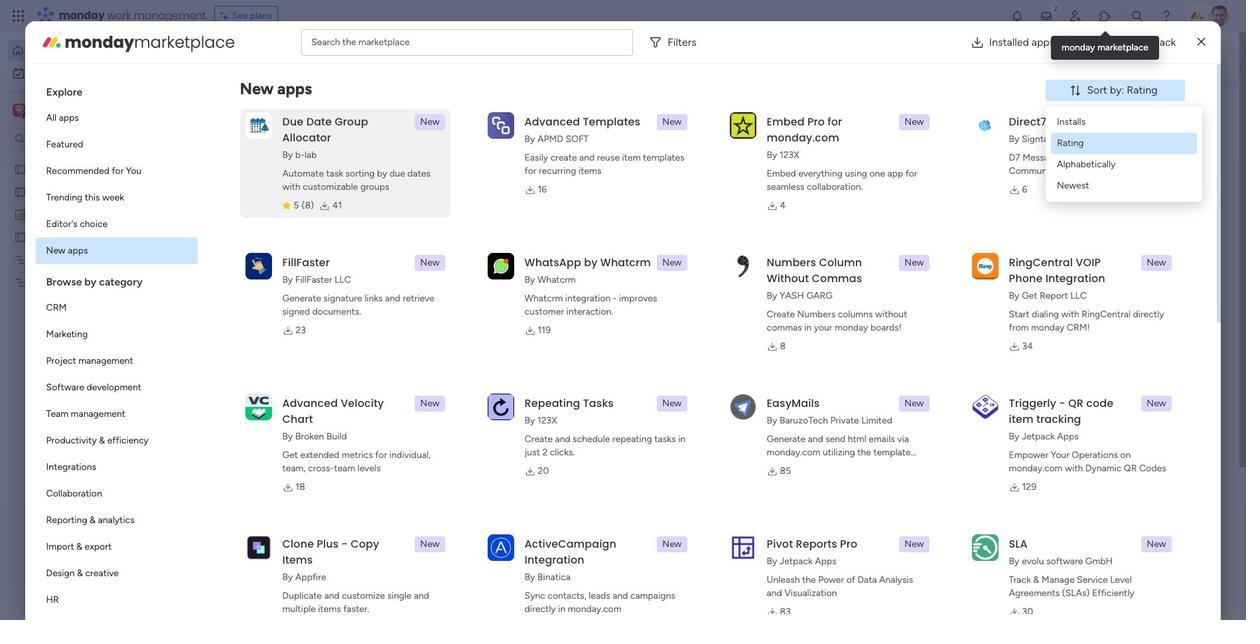 Task type: vqa. For each thing, say whether or not it's contained in the screenshot.
Close Recently visited icon
yes



Task type: locate. For each thing, give the bounding box(es) containing it.
0 horizontal spatial public board image
[[14, 185, 27, 198]]

component image
[[730, 263, 742, 275]]

terry turtle image up terry turtle icon
[[276, 546, 303, 572]]

1 vertical spatial circle o image
[[1008, 175, 1016, 185]]

1 vertical spatial public dashboard image
[[730, 242, 745, 257]]

component image
[[262, 263, 274, 275], [496, 263, 508, 275]]

check circle image
[[1008, 125, 1016, 135], [1008, 142, 1016, 152]]

2 image
[[1050, 1, 1062, 16]]

2 add to favorites image from the left
[[920, 243, 933, 256]]

monday marketplace image
[[1099, 9, 1112, 23], [41, 32, 62, 53]]

list box
[[36, 74, 198, 620], [0, 155, 169, 472]]

help image
[[1161, 9, 1174, 23]]

workspace image
[[13, 103, 26, 118], [15, 103, 24, 118]]

0 horizontal spatial component image
[[262, 263, 274, 275]]

public dashboard image
[[14, 208, 27, 220], [730, 242, 745, 257]]

0 vertical spatial circle o image
[[1008, 159, 1016, 169]]

see plans image
[[220, 9, 232, 23]]

0 vertical spatial public dashboard image
[[14, 208, 27, 220]]

1 add to favorites image from the left
[[685, 243, 698, 256]]

0 vertical spatial terry turtle image
[[1210, 5, 1231, 27]]

1 horizontal spatial add to favorites image
[[920, 243, 933, 256]]

option
[[8, 40, 161, 61], [8, 62, 161, 84], [36, 105, 198, 131], [36, 131, 198, 158], [0, 157, 169, 160], [36, 158, 198, 185], [36, 185, 198, 211], [36, 211, 198, 238], [36, 238, 198, 264], [36, 295, 198, 321], [36, 321, 198, 348], [36, 348, 198, 374], [36, 374, 198, 401], [36, 401, 198, 428], [36, 428, 198, 454], [36, 454, 198, 481], [36, 481, 198, 507], [36, 507, 198, 534], [36, 534, 198, 560], [36, 560, 198, 587], [36, 587, 198, 613]]

terry turtle image right help image
[[1210, 5, 1231, 27]]

0 vertical spatial monday marketplace image
[[1099, 9, 1112, 23]]

1 horizontal spatial public dashboard image
[[730, 242, 745, 257]]

1 circle o image from the top
[[1008, 159, 1016, 169]]

2 circle o image from the top
[[1008, 175, 1016, 185]]

add to favorites image
[[685, 243, 698, 256], [920, 243, 933, 256]]

add to favorites image for second component image from left
[[685, 243, 698, 256]]

select product image
[[12, 9, 25, 23]]

circle o image
[[1008, 159, 1016, 169], [1008, 175, 1016, 185], [1008, 192, 1016, 202]]

0 vertical spatial check circle image
[[1008, 125, 1016, 135]]

1 vertical spatial check circle image
[[1008, 142, 1016, 152]]

1 vertical spatial heading
[[36, 264, 198, 295]]

2 check circle image from the top
[[1008, 142, 1016, 152]]

search everything image
[[1131, 9, 1145, 23]]

1 vertical spatial monday marketplace image
[[41, 32, 62, 53]]

1 horizontal spatial component image
[[496, 263, 508, 275]]

0 vertical spatial heading
[[36, 74, 198, 105]]

2 vertical spatial circle o image
[[1008, 192, 1016, 202]]

0 vertical spatial public board image
[[14, 185, 27, 198]]

0 vertical spatial dapulse x slim image
[[1198, 34, 1206, 50]]

1 horizontal spatial public board image
[[262, 242, 276, 257]]

dapulse x slim image
[[1198, 34, 1206, 50], [1167, 96, 1183, 112]]

3 circle o image from the top
[[1008, 192, 1016, 202]]

2 heading from the top
[[36, 264, 198, 295]]

add to favorites image for component icon at the right of page
[[920, 243, 933, 256]]

0 horizontal spatial monday marketplace image
[[41, 32, 62, 53]]

Search in workspace field
[[28, 131, 111, 146]]

2 component image from the left
[[496, 263, 508, 275]]

public board image
[[14, 163, 27, 175], [14, 230, 27, 243], [496, 242, 511, 257], [262, 405, 276, 420]]

0 horizontal spatial dapulse x slim image
[[1167, 96, 1183, 112]]

public board image
[[14, 185, 27, 198], [262, 242, 276, 257]]

app logo image
[[245, 112, 272, 139], [488, 112, 514, 139], [730, 112, 757, 139], [972, 112, 999, 139], [245, 253, 272, 279], [488, 253, 514, 279], [730, 253, 757, 279], [972, 253, 999, 279], [245, 394, 272, 420], [488, 394, 514, 420], [730, 394, 757, 420], [972, 394, 999, 420], [245, 534, 272, 561], [488, 534, 514, 561], [730, 534, 757, 561], [972, 534, 999, 561]]

close recently visited image
[[245, 108, 261, 124]]

0 horizontal spatial add to favorites image
[[685, 243, 698, 256]]

menu menu
[[1052, 112, 1198, 197]]

0 horizontal spatial terry turtle image
[[276, 546, 303, 572]]

terry turtle image
[[1210, 5, 1231, 27], [276, 546, 303, 572]]

1 horizontal spatial terry turtle image
[[1210, 5, 1231, 27]]

1 workspace image from the left
[[13, 103, 26, 118]]

quick search results list box
[[245, 124, 956, 463]]

heading
[[36, 74, 198, 105], [36, 264, 198, 295]]

terry turtle image
[[276, 594, 303, 620]]



Task type: describe. For each thing, give the bounding box(es) containing it.
v2 bolt switch image
[[1102, 49, 1110, 64]]

public dashboard image inside quick search results list box
[[730, 242, 745, 257]]

1 vertical spatial dapulse x slim image
[[1167, 96, 1183, 112]]

update feed image
[[1040, 9, 1054, 23]]

templates image image
[[1000, 267, 1175, 359]]

1 horizontal spatial monday marketplace image
[[1099, 9, 1112, 23]]

1 heading from the top
[[36, 74, 198, 105]]

1 vertical spatial terry turtle image
[[276, 546, 303, 572]]

invite members image
[[1070, 9, 1083, 23]]

0 horizontal spatial public dashboard image
[[14, 208, 27, 220]]

1 check circle image from the top
[[1008, 125, 1016, 135]]

1 vertical spatial public board image
[[262, 242, 276, 257]]

1 horizontal spatial dapulse x slim image
[[1198, 34, 1206, 50]]

help center element
[[988, 548, 1187, 601]]

notifications image
[[1011, 9, 1024, 23]]

2 workspace image from the left
[[15, 103, 24, 118]]

1 component image from the left
[[262, 263, 274, 275]]

workspace selection element
[[13, 102, 111, 120]]

v2 user feedback image
[[999, 49, 1009, 64]]



